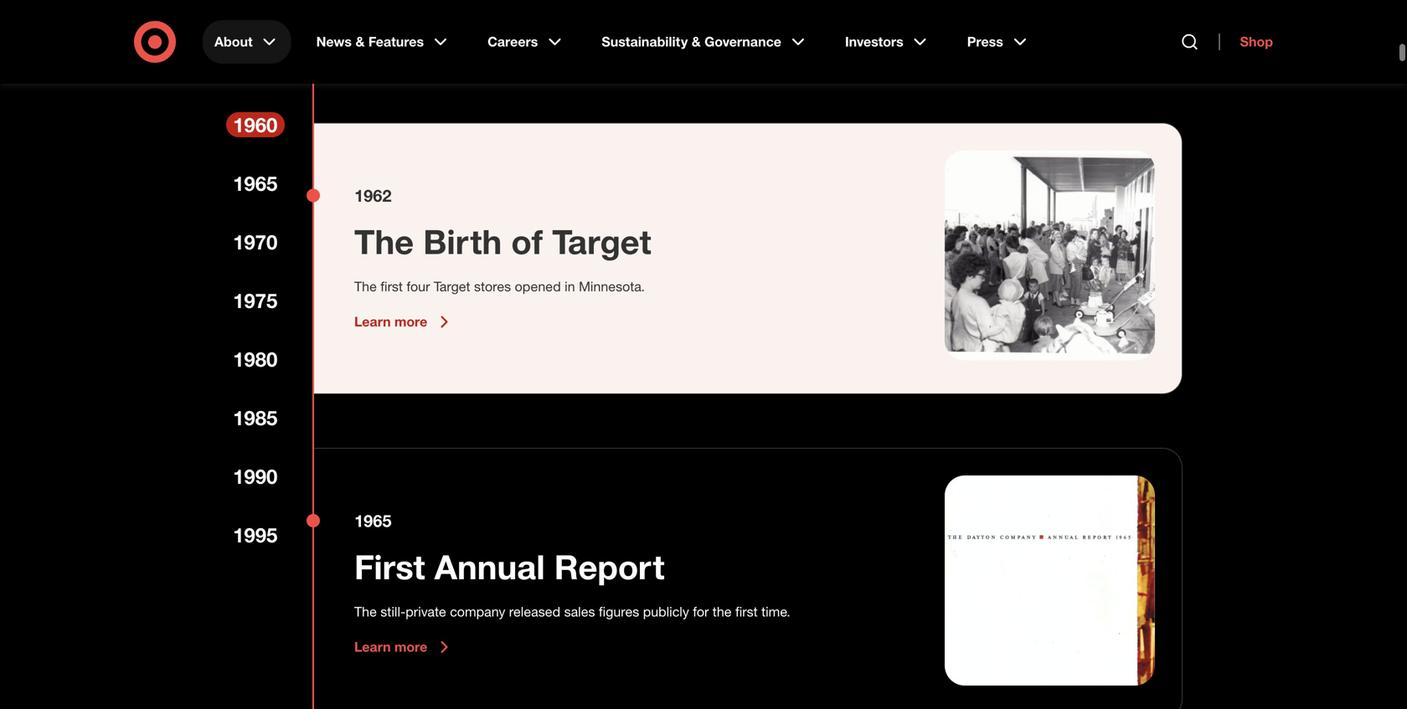 Task type: locate. For each thing, give the bounding box(es) containing it.
first right the
[[735, 604, 758, 620]]

0 vertical spatial learn more
[[354, 314, 427, 330]]

1960
[[233, 113, 278, 137]]

0 vertical spatial learn
[[354, 314, 391, 330]]

0 vertical spatial the
[[354, 221, 414, 262]]

report
[[554, 547, 665, 588]]

1965
[[233, 171, 278, 196], [354, 511, 392, 531]]

1 the from the top
[[354, 221, 414, 262]]

1980 link
[[226, 347, 285, 372]]

the left still-
[[354, 604, 377, 620]]

1985 link
[[226, 405, 285, 431]]

1 horizontal spatial 1965
[[354, 511, 392, 531]]

news & features
[[316, 34, 424, 50]]

more down four
[[395, 314, 427, 330]]

3 the from the top
[[354, 604, 377, 620]]

learn
[[354, 314, 391, 330], [354, 639, 391, 656]]

1 vertical spatial the
[[354, 279, 377, 295]]

target for of
[[552, 221, 651, 262]]

0 vertical spatial learn more button
[[354, 312, 454, 332]]

first
[[381, 279, 403, 295], [735, 604, 758, 620]]

0 vertical spatial more
[[395, 314, 427, 330]]

target inside button
[[552, 221, 651, 262]]

the
[[354, 221, 414, 262], [354, 279, 377, 295], [354, 604, 377, 620]]

0 horizontal spatial &
[[356, 34, 365, 50]]

publicly
[[643, 604, 689, 620]]

& right news
[[356, 34, 365, 50]]

about
[[214, 34, 253, 50]]

&
[[356, 34, 365, 50], [692, 34, 701, 50]]

a group of people gathered around a table image
[[945, 150, 1155, 361]]

learn more for the
[[354, 314, 427, 330]]

1 vertical spatial 1965
[[354, 511, 392, 531]]

0 vertical spatial 1965
[[233, 171, 278, 196]]

target
[[552, 221, 651, 262], [434, 279, 470, 295]]

careers
[[488, 34, 538, 50]]

first
[[354, 547, 425, 588]]

2 the from the top
[[354, 279, 377, 295]]

0 horizontal spatial target
[[434, 279, 470, 295]]

target up minnesota.
[[552, 221, 651, 262]]

1965 up first
[[354, 511, 392, 531]]

company
[[450, 604, 505, 620]]

1 vertical spatial learn more button
[[354, 638, 454, 658]]

first left four
[[381, 279, 403, 295]]

learn more
[[354, 314, 427, 330], [354, 639, 427, 656]]

1 vertical spatial more
[[395, 639, 427, 656]]

the down the '1962'
[[354, 221, 414, 262]]

1995
[[233, 523, 278, 547]]

four
[[407, 279, 430, 295]]

more
[[395, 314, 427, 330], [395, 639, 427, 656]]

1985
[[233, 406, 278, 430]]

the still-private company released sales figures publicly for the first time.
[[354, 604, 790, 620]]

press
[[967, 34, 1003, 50]]

1962
[[354, 186, 392, 206]]

0 horizontal spatial first
[[381, 279, 403, 295]]

the
[[713, 604, 732, 620]]

more for the
[[395, 314, 427, 330]]

1975 link
[[226, 288, 285, 313]]

released
[[509, 604, 560, 620]]

2 & from the left
[[692, 34, 701, 50]]

birth
[[423, 221, 502, 262]]

learn more button down four
[[354, 312, 454, 332]]

shop
[[1240, 34, 1273, 50]]

1965 down 1960
[[233, 171, 278, 196]]

minnesota.
[[579, 279, 645, 295]]

& left governance
[[692, 34, 701, 50]]

1 more from the top
[[395, 314, 427, 330]]

first annual report button
[[354, 546, 665, 588]]

2 learn more from the top
[[354, 639, 427, 656]]

1 & from the left
[[356, 34, 365, 50]]

sustainability & governance link
[[590, 20, 820, 64]]

governance
[[705, 34, 781, 50]]

2 more from the top
[[395, 639, 427, 656]]

careers link
[[476, 20, 577, 64]]

more down private
[[395, 639, 427, 656]]

2 vertical spatial the
[[354, 604, 377, 620]]

1 horizontal spatial &
[[692, 34, 701, 50]]

2 learn more button from the top
[[354, 638, 454, 658]]

1 learn more button from the top
[[354, 312, 454, 332]]

learn more button
[[354, 312, 454, 332], [354, 638, 454, 658]]

more for first
[[395, 639, 427, 656]]

learn more down four
[[354, 314, 427, 330]]

learn more down still-
[[354, 639, 427, 656]]

1990 link
[[226, 464, 285, 489]]

1 learn more from the top
[[354, 314, 427, 330]]

the inside button
[[354, 221, 414, 262]]

investors
[[845, 34, 904, 50]]

private
[[406, 604, 446, 620]]

shop link
[[1219, 34, 1273, 50]]

1 vertical spatial learn
[[354, 639, 391, 656]]

learn more button down still-
[[354, 638, 454, 658]]

1 horizontal spatial target
[[552, 221, 651, 262]]

1 vertical spatial target
[[434, 279, 470, 295]]

the first four target stores opened in minnesota.
[[354, 279, 645, 295]]

2 learn from the top
[[354, 639, 391, 656]]

1 learn from the top
[[354, 314, 391, 330]]

1975
[[233, 289, 278, 313]]

1 vertical spatial learn more
[[354, 639, 427, 656]]

1 horizontal spatial first
[[735, 604, 758, 620]]

0 vertical spatial first
[[381, 279, 403, 295]]

the left four
[[354, 279, 377, 295]]

in
[[565, 279, 575, 295]]

0 vertical spatial target
[[552, 221, 651, 262]]

target for four
[[434, 279, 470, 295]]

target right four
[[434, 279, 470, 295]]



Task type: vqa. For each thing, say whether or not it's contained in the screenshot.
the leftmost guests
no



Task type: describe. For each thing, give the bounding box(es) containing it.
stores
[[474, 279, 511, 295]]

1965 link
[[226, 171, 285, 196]]

opened
[[515, 279, 561, 295]]

figures
[[599, 604, 639, 620]]

the birth of target
[[354, 221, 651, 262]]

news
[[316, 34, 352, 50]]

about link
[[203, 20, 291, 64]]

0 horizontal spatial 1965
[[233, 171, 278, 196]]

1 vertical spatial first
[[735, 604, 758, 620]]

investors link
[[833, 20, 942, 64]]

learn for the
[[354, 314, 391, 330]]

& for governance
[[692, 34, 701, 50]]

first annual report
[[354, 547, 665, 588]]

1980
[[233, 347, 278, 371]]

of
[[511, 221, 543, 262]]

time.
[[761, 604, 790, 620]]

still-
[[381, 604, 406, 620]]

learn more button for first
[[354, 638, 454, 658]]

press link
[[955, 20, 1042, 64]]

1995 link
[[226, 523, 285, 548]]

sustainability & governance
[[602, 34, 781, 50]]

learn more button for the
[[354, 312, 454, 332]]

& for features
[[356, 34, 365, 50]]

1970 link
[[226, 229, 285, 255]]

for
[[693, 604, 709, 620]]

news & features link
[[305, 20, 462, 64]]

1960 link
[[226, 112, 285, 137]]

learn more for first
[[354, 639, 427, 656]]

sales
[[564, 604, 595, 620]]

the for the first four target stores opened in minnesota.
[[354, 279, 377, 295]]

1990
[[233, 464, 278, 489]]

the birth of target button
[[354, 221, 651, 263]]

annual
[[434, 547, 545, 588]]

learn for first
[[354, 639, 391, 656]]

features
[[368, 34, 424, 50]]

1970
[[233, 230, 278, 254]]

sustainability
[[602, 34, 688, 50]]

the for the still-private company released sales figures publicly for the first time.
[[354, 604, 377, 620]]

text image
[[945, 476, 1155, 686]]

the for the birth of target
[[354, 221, 414, 262]]



